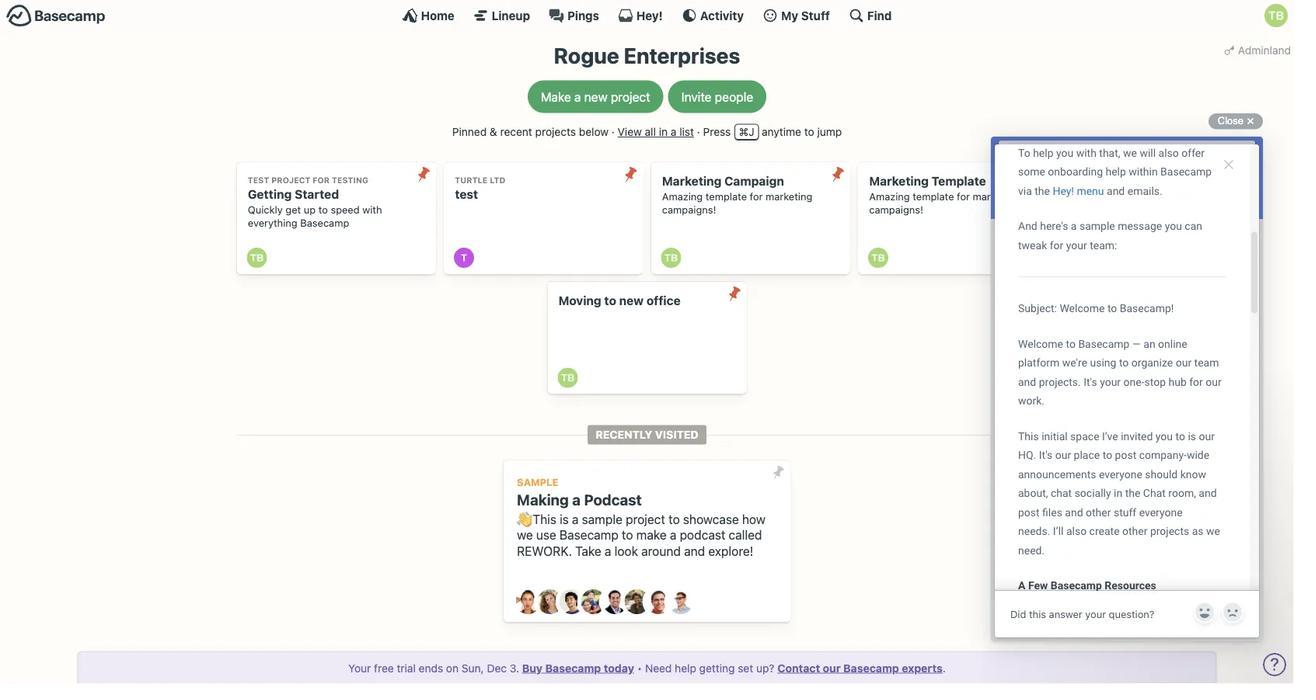 Task type: describe. For each thing, give the bounding box(es) containing it.
template for template
[[913, 191, 954, 203]]

pinned & recent projects below · view all in a list
[[452, 126, 694, 138]]

projects
[[535, 126, 576, 138]]

nicole katz image
[[625, 590, 650, 615]]

2 · from the left
[[697, 126, 700, 138]]

help
[[675, 662, 696, 675]]

to up look
[[622, 528, 633, 543]]

speed
[[331, 204, 360, 216]]

your free trial ends on sun, dec  3. buy basecamp today • need help getting set up? contact our basecamp experts .
[[348, 662, 946, 675]]

buy
[[522, 662, 543, 675]]

basecamp right buy
[[545, 662, 601, 675]]

campaigns! for marketing template
[[869, 204, 924, 216]]

sample
[[517, 477, 559, 489]]

switch accounts image
[[6, 4, 106, 28]]

contact our basecamp experts link
[[778, 662, 943, 675]]

for for marketing campaign
[[750, 191, 763, 203]]

amazing for marketing template
[[869, 191, 910, 203]]

project inside 'sample making a podcast 👋 this is a sample project to showcase how we use basecamp to make a podcast called rework. take a look around and explore!'
[[626, 512, 665, 527]]

tim burton image for getting started
[[247, 248, 267, 268]]

new for to
[[619, 294, 644, 308]]

on
[[446, 662, 459, 675]]

we
[[517, 528, 533, 543]]

recently visited
[[596, 429, 699, 442]]

lineup link
[[473, 8, 530, 23]]

use
[[536, 528, 556, 543]]

experts
[[902, 662, 943, 675]]

recently
[[596, 429, 653, 442]]

to up the podcast
[[669, 512, 680, 527]]

hey! button
[[618, 8, 663, 23]]

and
[[684, 544, 705, 559]]

view
[[618, 126, 642, 138]]

new for a
[[584, 89, 608, 104]]

ltd
[[490, 176, 506, 185]]

in
[[659, 126, 668, 138]]

pinned
[[452, 126, 487, 138]]

around
[[642, 544, 681, 559]]

marketing for marketing template
[[869, 174, 929, 188]]

tim burton image for amazing template for marketing campaigns!
[[661, 248, 681, 268]]

my stuff button
[[763, 8, 830, 23]]

basecamp inside test project for testing getting started quickly get up to speed with everything basecamp
[[300, 217, 349, 229]]

your for your schedule
[[391, 664, 423, 677]]

activity link
[[682, 8, 744, 23]]

for inside test project for testing getting started quickly get up to speed with everything basecamp
[[313, 176, 330, 185]]

annie bryan image
[[516, 590, 541, 615]]

make a new project
[[541, 89, 650, 104]]

moving
[[559, 294, 602, 308]]

getting
[[699, 662, 735, 675]]

ends
[[419, 662, 443, 675]]

a right make
[[574, 89, 581, 104]]

tim burton image inside moving to new office link
[[558, 368, 578, 388]]

0 vertical spatial project
[[611, 89, 650, 104]]

trial
[[397, 662, 416, 675]]

press
[[703, 126, 731, 138]]

home link
[[402, 8, 455, 23]]

your schedule
[[391, 664, 485, 677]]

template
[[932, 174, 986, 188]]

to inside test project for testing getting started quickly get up to speed with everything basecamp
[[319, 204, 328, 216]]

started
[[295, 187, 339, 202]]

.
[[943, 662, 946, 675]]

hey!
[[637, 9, 663, 22]]

make a new project link
[[528, 81, 664, 113]]

pings
[[568, 9, 599, 22]]

view all in a list link
[[618, 126, 694, 138]]

main element
[[0, 0, 1294, 30]]

pings button
[[549, 8, 599, 23]]

project
[[271, 176, 311, 185]]

adminland
[[1238, 44, 1291, 56]]

invite people
[[682, 89, 753, 104]]

jennifer young image
[[581, 590, 606, 615]]

get
[[286, 204, 301, 216]]

1 vertical spatial tim burton image
[[868, 248, 889, 268]]

home
[[421, 9, 455, 22]]

make
[[541, 89, 571, 104]]

getting
[[248, 187, 292, 202]]

make
[[636, 528, 667, 543]]

a right making
[[572, 491, 581, 509]]

jump
[[817, 126, 842, 138]]

dec
[[487, 662, 507, 675]]

buy basecamp today link
[[522, 662, 634, 675]]

a right in at the right top
[[671, 126, 677, 138]]

•
[[637, 662, 642, 675]]

people
[[715, 89, 753, 104]]

with
[[362, 204, 382, 216]]

for for marketing template
[[957, 191, 970, 203]]

find button
[[849, 8, 892, 23]]

j
[[749, 126, 755, 138]]

test
[[455, 187, 478, 202]]

activity
[[700, 9, 744, 22]]

testing
[[332, 176, 368, 185]]

explore!
[[709, 544, 754, 559]]

test project for testing getting started quickly get up to speed with everything basecamp
[[248, 176, 382, 229]]

my
[[781, 9, 799, 22]]

a right is
[[572, 512, 579, 527]]

assignments
[[833, 664, 914, 677]]

all
[[645, 126, 656, 138]]

making
[[517, 491, 569, 509]]

marketing for marketing campaign
[[662, 174, 722, 188]]

office
[[647, 294, 681, 308]]

stuff
[[801, 9, 830, 22]]

this
[[533, 512, 557, 527]]

marketing template amazing template for marketing campaigns!
[[869, 174, 1020, 216]]

basecamp inside 'sample making a podcast 👋 this is a sample project to showcase how we use basecamp to make a podcast called rework. take a look around and explore!'
[[560, 528, 619, 543]]

invite
[[682, 89, 712, 104]]

amazing for marketing campaign
[[662, 191, 703, 203]]

is
[[560, 512, 569, 527]]



Task type: vqa. For each thing, say whether or not it's contained in the screenshot.
(optional)
no



Task type: locate. For each thing, give the bounding box(es) containing it.
free
[[374, 662, 394, 675]]

1 campaigns! from the left
[[662, 204, 716, 216]]

· left the view
[[612, 126, 615, 138]]

your right up?
[[799, 664, 830, 677]]

1 horizontal spatial template
[[913, 191, 954, 203]]

basecamp down up at the top of page
[[300, 217, 349, 229]]

for
[[313, 176, 330, 185], [750, 191, 763, 203], [957, 191, 970, 203]]

how
[[742, 512, 766, 527]]

campaign
[[725, 174, 784, 188]]

sun,
[[462, 662, 484, 675]]

new up 'below'
[[584, 89, 608, 104]]

tim burton image down everything
[[247, 248, 267, 268]]

marketing inside "marketing template amazing template for marketing campaigns!"
[[869, 174, 929, 188]]

look
[[615, 544, 638, 559]]

moving to new office link
[[547, 282, 747, 394]]

0 horizontal spatial tim burton image
[[558, 368, 578, 388]]

None submit
[[411, 162, 436, 187], [619, 162, 643, 187], [826, 162, 851, 187], [722, 282, 747, 307], [766, 461, 791, 485], [411, 162, 436, 187], [619, 162, 643, 187], [826, 162, 851, 187], [722, 282, 747, 307], [766, 461, 791, 485]]

0 horizontal spatial new
[[584, 89, 608, 104]]

to
[[804, 126, 815, 138], [319, 204, 328, 216], [604, 294, 616, 308], [669, 512, 680, 527], [622, 528, 633, 543]]

terry image
[[454, 248, 474, 268]]

2 horizontal spatial tim burton image
[[1265, 4, 1288, 27]]

tim burton image up "office"
[[661, 248, 681, 268]]

new
[[584, 89, 608, 104], [619, 294, 644, 308]]

contact
[[778, 662, 820, 675]]

marketing down 'list'
[[662, 174, 722, 188]]

1 vertical spatial project
[[626, 512, 665, 527]]

template
[[706, 191, 747, 203], [913, 191, 954, 203]]

0 horizontal spatial your
[[348, 662, 371, 675]]

0 horizontal spatial for
[[313, 176, 330, 185]]

template inside the marketing campaign amazing template for marketing campaigns!
[[706, 191, 747, 203]]

rogue
[[554, 43, 619, 68]]

take
[[575, 544, 601, 559]]

2 horizontal spatial your
[[799, 664, 830, 677]]

to left jump
[[804, 126, 815, 138]]

marketing inside the marketing campaign amazing template for marketing campaigns!
[[766, 191, 813, 203]]

project up the view
[[611, 89, 650, 104]]

template down template
[[913, 191, 954, 203]]

campaigns! for marketing campaign
[[662, 204, 716, 216]]

for down campaign
[[750, 191, 763, 203]]

a left look
[[605, 544, 611, 559]]

your left on
[[391, 664, 423, 677]]

marketing down template
[[973, 191, 1020, 203]]

1 horizontal spatial new
[[619, 294, 644, 308]]

project up make
[[626, 512, 665, 527]]

everything
[[248, 217, 298, 229]]

quickly
[[248, 204, 283, 216]]

1 horizontal spatial tim burton image
[[868, 248, 889, 268]]

1 horizontal spatial marketing
[[869, 174, 929, 188]]

1 horizontal spatial campaigns!
[[869, 204, 924, 216]]

campaigns! inside the marketing campaign amazing template for marketing campaigns!
[[662, 204, 716, 216]]

up?
[[756, 662, 775, 675]]

moving to new office
[[559, 294, 681, 308]]

visited
[[655, 429, 699, 442]]

1 tim burton image from the left
[[247, 248, 267, 268]]

tim burton image
[[1265, 4, 1288, 27], [868, 248, 889, 268], [558, 368, 578, 388]]

0 horizontal spatial template
[[706, 191, 747, 203]]

3.
[[510, 662, 519, 675]]

jared davis image
[[559, 590, 584, 615]]

campaigns! inside "marketing template amazing template for marketing campaigns!"
[[869, 204, 924, 216]]

sample making a podcast 👋 this is a sample project to showcase how we use basecamp to make a podcast called rework. take a look around and explore!
[[517, 477, 766, 559]]

amazing inside "marketing template amazing template for marketing campaigns!"
[[869, 191, 910, 203]]

1 template from the left
[[706, 191, 747, 203]]

rework.
[[517, 544, 572, 559]]

need
[[645, 662, 672, 675]]

1 amazing from the left
[[662, 191, 703, 203]]

2 campaigns! from the left
[[869, 204, 924, 216]]

&
[[490, 126, 497, 138]]

2 vertical spatial tim burton image
[[558, 368, 578, 388]]

amazing
[[662, 191, 703, 203], [869, 191, 910, 203]]

basecamp right our
[[844, 662, 899, 675]]

marketing left template
[[869, 174, 929, 188]]

recent
[[500, 126, 532, 138]]

enterprises
[[624, 43, 740, 68]]

0 horizontal spatial marketing
[[766, 191, 813, 203]]

2 tim burton image from the left
[[661, 248, 681, 268]]

tim burton image
[[247, 248, 267, 268], [661, 248, 681, 268]]

template for campaign
[[706, 191, 747, 203]]

0 horizontal spatial marketing
[[662, 174, 722, 188]]

1 · from the left
[[612, 126, 615, 138]]

campaigns!
[[662, 204, 716, 216], [869, 204, 924, 216]]

1 horizontal spatial amazing
[[869, 191, 910, 203]]

turtle ltd test
[[455, 176, 506, 202]]

marketing down campaign
[[766, 191, 813, 203]]

⌘
[[739, 126, 749, 138]]

marketing campaign amazing template for marketing campaigns!
[[662, 174, 813, 216]]

marketing
[[766, 191, 813, 203], [973, 191, 1020, 203]]

⌘ j anytime to jump
[[739, 126, 842, 138]]

a
[[574, 89, 581, 104], [671, 126, 677, 138], [572, 491, 581, 509], [572, 512, 579, 527], [670, 528, 677, 543], [605, 544, 611, 559]]

invite people link
[[668, 81, 767, 113]]

for up started at top
[[313, 176, 330, 185]]

basecamp up 'take' on the left bottom of the page
[[560, 528, 619, 543]]

victor cooper image
[[668, 590, 693, 615]]

anytime
[[762, 126, 801, 138]]

1 vertical spatial new
[[619, 294, 644, 308]]

0 horizontal spatial campaigns!
[[662, 204, 716, 216]]

josh fiske image
[[603, 590, 628, 615]]

0 horizontal spatial ·
[[612, 126, 615, 138]]

1 horizontal spatial your
[[391, 664, 423, 677]]

1 horizontal spatial tim burton image
[[661, 248, 681, 268]]

0 horizontal spatial tim burton image
[[247, 248, 267, 268]]

close button
[[1209, 112, 1263, 131]]

for inside the marketing campaign amazing template for marketing campaigns!
[[750, 191, 763, 203]]

your assignments
[[799, 664, 914, 677]]

2 amazing from the left
[[869, 191, 910, 203]]

your for your free trial ends on sun, dec  3. buy basecamp today • need help getting set up? contact our basecamp experts .
[[348, 662, 371, 675]]

below
[[579, 126, 609, 138]]

test
[[248, 176, 269, 185]]

to right moving
[[604, 294, 616, 308]]

a up around
[[670, 528, 677, 543]]

find
[[868, 9, 892, 22]]

1 marketing from the left
[[766, 191, 813, 203]]

your left free
[[348, 662, 371, 675]]

2 horizontal spatial for
[[957, 191, 970, 203]]

template inside "marketing template amazing template for marketing campaigns!"
[[913, 191, 954, 203]]

close
[[1218, 115, 1244, 127]]

up
[[304, 204, 316, 216]]

for inside "marketing template amazing template for marketing campaigns!"
[[957, 191, 970, 203]]

2 marketing from the left
[[973, 191, 1020, 203]]

2 template from the left
[[913, 191, 954, 203]]

podcast
[[680, 528, 726, 543]]

marketing inside the marketing campaign amazing template for marketing campaigns!
[[662, 174, 722, 188]]

template down campaign
[[706, 191, 747, 203]]

2 marketing from the left
[[869, 174, 929, 188]]

today
[[604, 662, 634, 675]]

amazing inside the marketing campaign amazing template for marketing campaigns!
[[662, 191, 703, 203]]

turtle
[[455, 176, 488, 185]]

0 vertical spatial tim burton image
[[1265, 4, 1288, 27]]

tim burton image inside main element
[[1265, 4, 1288, 27]]

project
[[611, 89, 650, 104], [626, 512, 665, 527]]

our
[[823, 662, 841, 675]]

· right 'list'
[[697, 126, 700, 138]]

to right up at the top of page
[[319, 204, 328, 216]]

your for your assignments
[[799, 664, 830, 677]]

adminland link
[[1221, 39, 1294, 61]]

sample
[[582, 512, 623, 527]]

cross small image
[[1242, 112, 1260, 131], [1242, 112, 1260, 131]]

called
[[729, 528, 762, 543]]

0 horizontal spatial amazing
[[662, 191, 703, 203]]

marketing for template
[[973, 191, 1020, 203]]

new left "office"
[[619, 294, 644, 308]]

marketing for campaign
[[766, 191, 813, 203]]

schedule
[[425, 664, 485, 677]]

1 horizontal spatial marketing
[[973, 191, 1020, 203]]

1 horizontal spatial ·
[[697, 126, 700, 138]]

1 marketing from the left
[[662, 174, 722, 188]]

· press
[[697, 126, 731, 138]]

1 horizontal spatial for
[[750, 191, 763, 203]]

for down template
[[957, 191, 970, 203]]

showcase
[[683, 512, 739, 527]]

your
[[348, 662, 371, 675], [391, 664, 423, 677], [799, 664, 830, 677]]

marketing inside "marketing template amazing template for marketing campaigns!"
[[973, 191, 1020, 203]]

0 vertical spatial new
[[584, 89, 608, 104]]

cheryl walters image
[[538, 590, 562, 615]]

list
[[680, 126, 694, 138]]

my stuff
[[781, 9, 830, 22]]

steve marsh image
[[646, 590, 671, 615]]



